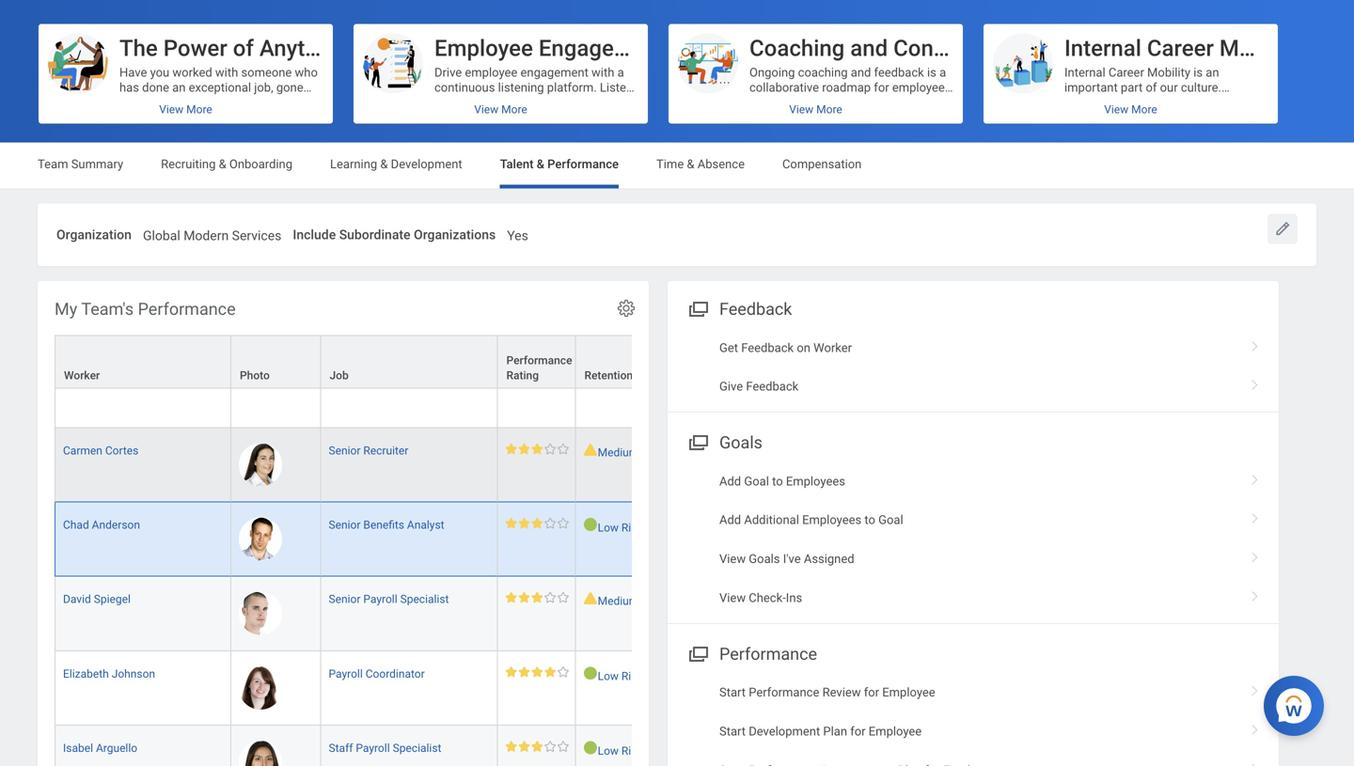 Task type: locate. For each thing, give the bounding box(es) containing it.
1 vertical spatial this worker has low retention risk. element
[[584, 667, 697, 684]]

medium risk down this worker has low retention risk. image
[[598, 595, 663, 608]]

1 horizontal spatial development
[[749, 725, 820, 739]]

1 vertical spatial to
[[865, 513, 876, 527]]

1 cell from the left
[[55, 331, 231, 428]]

1 vertical spatial list
[[668, 462, 1279, 618]]

tab list
[[19, 143, 1336, 189]]

worker inside get feedback on worker link
[[814, 341, 852, 355]]

3 chevron right image from the top
[[1243, 507, 1268, 525]]

elizabeth johnson
[[63, 668, 155, 681]]

chevron right image for to
[[1243, 507, 1268, 525]]

3 low risk link from the top
[[598, 741, 643, 758]]

payroll inside senior payroll specialist link
[[363, 593, 397, 606]]

0 vertical spatial development
[[391, 157, 462, 171]]

3 this worker has low retention risk. element from the top
[[584, 741, 697, 759]]

employee's photo (isabel arguello) image
[[239, 741, 282, 767]]

employee inside 'link'
[[869, 725, 922, 739]]

absence
[[698, 157, 745, 171]]

row
[[55, 331, 1199, 428], [55, 335, 1199, 390], [55, 428, 1199, 503], [55, 503, 1199, 577], [55, 577, 1199, 652], [55, 652, 1199, 726], [55, 726, 1199, 767]]

performance inside "link"
[[749, 686, 820, 700]]

performance rating
[[506, 354, 572, 382]]

payroll right staff at the bottom of page
[[356, 742, 390, 755]]

payroll left coordinator
[[329, 668, 363, 681]]

employee inside "link"
[[882, 686, 936, 700]]

job
[[330, 369, 349, 382]]

add additional employees to goal link
[[668, 501, 1279, 540]]

chevron right image inside view goals i've assigned link
[[1243, 546, 1268, 564]]

team summary
[[38, 157, 123, 171]]

employee engagement
[[435, 35, 666, 62]]

job button
[[321, 336, 497, 388]]

worker button
[[55, 336, 230, 388]]

3 senior from the top
[[329, 593, 361, 606]]

list containing get feedback on worker
[[668, 329, 1279, 406]]

start for start development plan for employee
[[720, 725, 746, 739]]

specialist down analyst in the bottom left of the page
[[400, 593, 449, 606]]

my team's performance element
[[38, 128, 1199, 767]]

1 vertical spatial payroll
[[329, 668, 363, 681]]

2 medium risk from the top
[[598, 595, 663, 608]]

employee for start development plan for employee
[[869, 725, 922, 739]]

chevron right image
[[1243, 334, 1268, 353], [1243, 468, 1268, 487], [1243, 507, 1268, 525], [1243, 585, 1268, 603], [1243, 757, 1268, 767]]

add
[[720, 474, 741, 488], [720, 513, 741, 527]]

medium risk link for senior recruiter
[[598, 442, 663, 459]]

2 this worker has low retention risk. image from the top
[[584, 741, 598, 755]]

goals up add goal to employees
[[720, 433, 763, 453]]

the
[[119, 35, 158, 62]]

list containing start performance review for employee
[[668, 673, 1279, 767]]

senior left recruiter at the bottom left
[[329, 444, 361, 458]]

1 vertical spatial this worker has a medium retention risk - possible action needed. element
[[584, 591, 697, 609]]

chad anderson link
[[63, 515, 140, 532]]

0 vertical spatial medium
[[598, 446, 639, 459]]

cell down configure my team's performance icon at top left
[[576, 331, 706, 428]]

row containing chad anderson
[[55, 503, 1199, 577]]

cell up recruiter at the bottom left
[[321, 331, 498, 428]]

to
[[772, 474, 783, 488], [865, 513, 876, 527]]

1 vertical spatial low risk
[[598, 670, 643, 683]]

edit image
[[1273, 220, 1292, 238]]

add additional employees to goal
[[720, 513, 904, 527]]

1 vertical spatial low risk link
[[598, 667, 643, 683]]

7 row from the top
[[55, 726, 1199, 767]]

1 this worker has low retention risk. element from the top
[[584, 518, 697, 536]]

0 vertical spatial medium risk link
[[598, 442, 663, 459]]

senior benefits analyst
[[329, 519, 444, 532]]

0 horizontal spatial development
[[391, 157, 462, 171]]

0 vertical spatial menu group image
[[685, 296, 710, 321]]

include
[[293, 227, 336, 243]]

worker
[[814, 341, 852, 355], [64, 369, 100, 382]]

add left additional
[[720, 513, 741, 527]]

0 vertical spatial senior
[[329, 444, 361, 458]]

2 vertical spatial low risk link
[[598, 741, 643, 758]]

3 meets expectations - performance in line with a solid team contributor. image from the top
[[506, 592, 569, 603]]

senior for senior benefits analyst
[[329, 519, 361, 532]]

1 horizontal spatial worker
[[814, 341, 852, 355]]

& right the learning
[[380, 157, 388, 171]]

payroll inside staff payroll specialist link
[[356, 742, 390, 755]]

chevron right image
[[1243, 373, 1268, 392], [1243, 546, 1268, 564], [1243, 679, 1268, 698], [1243, 718, 1268, 737]]

mobility
[[1220, 35, 1301, 62]]

1 vertical spatial for
[[850, 725, 866, 739]]

1 this worker has low retention risk. image from the top
[[584, 667, 598, 681]]

for
[[864, 686, 879, 700], [850, 725, 866, 739]]

staff payroll specialist link
[[329, 738, 442, 755]]

view check-ins
[[720, 591, 802, 605]]

this worker has low retention risk. element for specialist
[[584, 741, 697, 759]]

2 vertical spatial employee
[[869, 725, 922, 739]]

0 vertical spatial specialist
[[400, 593, 449, 606]]

2 vertical spatial low
[[598, 745, 619, 758]]

1 medium from the top
[[598, 446, 639, 459]]

list containing add goal to employees
[[668, 462, 1279, 618]]

1 vertical spatial add
[[720, 513, 741, 527]]

2 & from the left
[[380, 157, 388, 171]]

specialist inside senior payroll specialist link
[[400, 593, 449, 606]]

carmen cortes link
[[63, 441, 139, 458]]

3 chevron right image from the top
[[1243, 679, 1268, 698]]

2 medium risk link from the top
[[598, 591, 663, 608]]

chevron right image inside start performance review for employee "link"
[[1243, 679, 1268, 698]]

& right time
[[687, 157, 695, 171]]

2 row from the top
[[55, 335, 1199, 390]]

view
[[720, 552, 746, 566], [720, 591, 746, 605]]

start for start performance review for employee
[[720, 686, 746, 700]]

chevron right image inside add goal to employees link
[[1243, 468, 1268, 487]]

2 vertical spatial low risk
[[598, 745, 643, 758]]

1 vertical spatial medium risk
[[598, 595, 663, 608]]

0 vertical spatial medium risk
[[598, 446, 663, 459]]

5 cell from the left
[[576, 331, 706, 428]]

1 chevron right image from the top
[[1243, 373, 1268, 392]]

add for add goal to employees
[[720, 474, 741, 488]]

performance down check-
[[720, 645, 817, 664]]

exceeds expectations - performance is excellent and generally surpassed expectations and required little to no supervision. image
[[506, 667, 569, 678]]

4 meets expectations - performance in line with a solid team contributor. image from the top
[[506, 741, 569, 752]]

menu group image
[[685, 640, 710, 666]]

2 vertical spatial senior
[[329, 593, 361, 606]]

2 vertical spatial payroll
[[356, 742, 390, 755]]

specialist for staff payroll specialist
[[393, 742, 442, 755]]

senior for senior payroll specialist
[[329, 593, 361, 606]]

organization
[[56, 227, 132, 243]]

0 vertical spatial this worker has low retention risk. element
[[584, 518, 697, 536]]

2 vertical spatial list
[[668, 673, 1279, 767]]

risk for payroll coordinator
[[622, 670, 643, 683]]

development left plan
[[749, 725, 820, 739]]

meets expectations - performance in line with a solid team contributor. image down exceeds expectations - performance is excellent and generally surpassed expectations and required little to no supervision. image
[[506, 741, 569, 752]]

this worker has low retention risk. element
[[584, 518, 697, 536], [584, 667, 697, 684], [584, 741, 697, 759]]

goal up additional
[[744, 474, 769, 488]]

time & absence
[[657, 157, 745, 171]]

specialist inside staff payroll specialist link
[[393, 742, 442, 755]]

anderson
[[92, 519, 140, 532]]

1 vertical spatial this worker has low retention risk. image
[[584, 741, 598, 755]]

cell left the job
[[231, 331, 321, 428]]

0 vertical spatial low
[[598, 522, 619, 535]]

view for view goals i've assigned
[[720, 552, 746, 566]]

1 senior from the top
[[329, 444, 361, 458]]

1 medium risk link from the top
[[598, 442, 663, 459]]

meets expectations - performance in line with a solid team contributor. image left this worker has a medium retention risk - possible action needed. image
[[506, 592, 569, 603]]

risk
[[642, 446, 663, 459], [622, 522, 643, 535], [642, 595, 663, 608], [622, 670, 643, 683], [622, 745, 643, 758]]

0 vertical spatial worker
[[814, 341, 852, 355]]

organizations
[[414, 227, 496, 243]]

recruiter
[[363, 444, 409, 458]]

0 vertical spatial employees
[[786, 474, 845, 488]]

employee's photo (david spiegel) image
[[239, 592, 282, 636]]

Yes text field
[[507, 217, 528, 249]]

medium risk link down this worker has low retention risk. image
[[598, 591, 663, 608]]

0 vertical spatial list
[[668, 329, 1279, 406]]

1 vertical spatial worker
[[64, 369, 100, 382]]

2 chevron right image from the top
[[1243, 468, 1268, 487]]

performance up start development plan for employee
[[749, 686, 820, 700]]

senior for senior recruiter
[[329, 444, 361, 458]]

additional
[[744, 513, 799, 527]]

employee inside button
[[435, 35, 533, 62]]

david spiegel
[[63, 593, 131, 606]]

view check-ins link
[[668, 579, 1279, 618]]

2 view from the top
[[720, 591, 746, 605]]

view up view check-ins
[[720, 552, 746, 566]]

&
[[219, 157, 226, 171], [380, 157, 388, 171], [537, 157, 545, 171], [687, 157, 695, 171]]

isabel arguello link
[[63, 738, 137, 755]]

1 vertical spatial goal
[[879, 513, 904, 527]]

goal down add goal to employees link
[[879, 513, 904, 527]]

this worker has low retention risk. element for analyst
[[584, 518, 697, 536]]

get feedback on worker link
[[668, 329, 1279, 368]]

this worker has a medium retention risk - possible action needed. element
[[584, 442, 697, 460], [584, 591, 697, 609]]

0 vertical spatial view
[[720, 552, 746, 566]]

0 vertical spatial this worker has a medium retention risk - possible action needed. element
[[584, 442, 697, 460]]

employees
[[786, 474, 845, 488], [802, 513, 862, 527]]

employee
[[435, 35, 533, 62], [882, 686, 936, 700], [869, 725, 922, 739]]

medium risk
[[598, 446, 663, 459], [598, 595, 663, 608]]

& for recruiting
[[219, 157, 226, 171]]

payroll for staff
[[356, 742, 390, 755]]

1 low risk from the top
[[598, 522, 643, 535]]

medium up this worker has low retention risk. image
[[598, 446, 639, 459]]

medium risk down retention
[[598, 446, 663, 459]]

0 vertical spatial for
[[864, 686, 879, 700]]

senior inside "link"
[[329, 444, 361, 458]]

2 medium from the top
[[598, 595, 639, 608]]

senior up 'payroll coordinator' link
[[329, 593, 361, 606]]

payroll for senior
[[363, 593, 397, 606]]

2 vertical spatial this worker has low retention risk. element
[[584, 741, 697, 759]]

check-
[[749, 591, 786, 605]]

1 add from the top
[[720, 474, 741, 488]]

this worker has a medium retention risk - possible action needed. element up menu group icon
[[584, 591, 697, 609]]

medium risk link
[[598, 442, 663, 459], [598, 591, 663, 608]]

1 chevron right image from the top
[[1243, 334, 1268, 353]]

list for goals
[[668, 462, 1279, 618]]

2 senior from the top
[[329, 519, 361, 532]]

risk for senior benefits analyst
[[622, 522, 643, 535]]

1 vertical spatial view
[[720, 591, 746, 605]]

tab list containing team summary
[[19, 143, 1336, 189]]

include subordinate organizations element
[[507, 216, 528, 250]]

1 vertical spatial employee
[[882, 686, 936, 700]]

0 vertical spatial this worker has low retention risk. image
[[584, 667, 598, 681]]

for for review
[[864, 686, 879, 700]]

4 cell from the left
[[498, 331, 576, 428]]

3 low risk from the top
[[598, 745, 643, 758]]

this worker has low retention risk. image for staff payroll specialist
[[584, 741, 598, 755]]

assigned
[[804, 552, 855, 566]]

0 horizontal spatial goal
[[744, 474, 769, 488]]

payroll up 'payroll coordinator' link
[[363, 593, 397, 606]]

1 low risk link from the top
[[598, 518, 643, 535]]

menu group image
[[685, 296, 710, 321], [685, 429, 710, 454]]

elizabeth johnson link
[[63, 664, 155, 681]]

0 horizontal spatial worker
[[64, 369, 100, 382]]

chad
[[63, 519, 89, 532]]

2 low risk link from the top
[[598, 667, 643, 683]]

1 view from the top
[[720, 552, 746, 566]]

senior recruiter
[[329, 444, 409, 458]]

add up add additional employees to goal
[[720, 474, 741, 488]]

cell down 'my team's performance'
[[55, 331, 231, 428]]

meets expectations - performance in line with a solid team contributor. image left this worker has a medium retention risk - possible action needed. icon
[[506, 443, 569, 455]]

i've
[[783, 552, 801, 566]]

3 & from the left
[[537, 157, 545, 171]]

low for specialist
[[598, 745, 619, 758]]

for right review
[[864, 686, 879, 700]]

3 list from the top
[[668, 673, 1279, 767]]

meets expectations - performance in line with a solid team contributor. image for staff payroll specialist
[[506, 741, 569, 752]]

1 & from the left
[[219, 157, 226, 171]]

chevron right image inside add additional employees to goal link
[[1243, 507, 1268, 525]]

low
[[598, 522, 619, 535], [598, 670, 619, 683], [598, 745, 619, 758]]

spiegel
[[94, 593, 131, 606]]

& right recruiting
[[219, 157, 226, 171]]

2 start from the top
[[720, 725, 746, 739]]

1 vertical spatial medium risk link
[[598, 591, 663, 608]]

this worker has a medium retention risk - possible action needed. element for senior recruiter
[[584, 442, 697, 460]]

0 vertical spatial low risk
[[598, 522, 643, 535]]

6 row from the top
[[55, 652, 1199, 726]]

0 vertical spatial employee
[[435, 35, 533, 62]]

0 vertical spatial payroll
[[363, 593, 397, 606]]

recruiting
[[161, 157, 216, 171]]

low risk link for analyst
[[598, 518, 643, 535]]

senior
[[329, 444, 361, 458], [329, 519, 361, 532], [329, 593, 361, 606]]

for right plan
[[850, 725, 866, 739]]

1 vertical spatial specialist
[[393, 742, 442, 755]]

performance up rating
[[506, 354, 572, 367]]

meets expectations - performance in line with a solid team contributor. image for senior payroll specialist
[[506, 592, 569, 603]]

medium for senior payroll specialist
[[598, 595, 639, 608]]

list
[[668, 329, 1279, 406], [668, 462, 1279, 618], [668, 673, 1279, 767]]

5 row from the top
[[55, 577, 1199, 652]]

1 low from the top
[[598, 522, 619, 535]]

development inside 'link'
[[749, 725, 820, 739]]

for inside 'link'
[[850, 725, 866, 739]]

low risk link for specialist
[[598, 741, 643, 758]]

get feedback on worker
[[720, 341, 852, 355]]

chevron right image inside start development plan for employee 'link'
[[1243, 718, 1268, 737]]

4 & from the left
[[687, 157, 695, 171]]

1 vertical spatial start
[[720, 725, 746, 739]]

1 vertical spatial medium
[[598, 595, 639, 608]]

for inside "link"
[[864, 686, 879, 700]]

include subordinate organizations
[[293, 227, 496, 243]]

1 meets expectations - performance in line with a solid team contributor. image from the top
[[506, 443, 569, 455]]

employees up add additional employees to goal
[[786, 474, 845, 488]]

low risk link
[[598, 518, 643, 535], [598, 667, 643, 683], [598, 741, 643, 758]]

give
[[720, 380, 743, 394]]

start inside 'link'
[[720, 725, 746, 739]]

specialist
[[400, 593, 449, 606], [393, 742, 442, 755]]

get
[[720, 341, 738, 355]]

chevron right image for worker
[[1243, 334, 1268, 353]]

cell left retention
[[498, 331, 576, 428]]

risk for staff payroll specialist
[[622, 745, 643, 758]]

employee's photo (chad anderson) image
[[239, 518, 282, 561]]

2 list from the top
[[668, 462, 1279, 618]]

payroll inside 'payroll coordinator' link
[[329, 668, 363, 681]]

retention button
[[576, 336, 705, 388]]

1 this worker has a medium retention risk - possible action needed. element from the top
[[584, 442, 697, 460]]

this worker has low retention risk. image
[[584, 518, 598, 532]]

5 chevron right image from the top
[[1243, 757, 1268, 767]]

0 vertical spatial add
[[720, 474, 741, 488]]

feedback inside button
[[348, 35, 446, 62]]

start inside "link"
[[720, 686, 746, 700]]

low risk
[[598, 522, 643, 535], [598, 670, 643, 683], [598, 745, 643, 758]]

chevron right image for employees
[[1243, 468, 1268, 487]]

goals left i've
[[749, 552, 780, 566]]

1 vertical spatial senior
[[329, 519, 361, 532]]

cell
[[55, 331, 231, 428], [231, 331, 321, 428], [321, 331, 498, 428], [498, 331, 576, 428], [576, 331, 706, 428]]

0 vertical spatial low risk link
[[598, 518, 643, 535]]

1 vertical spatial development
[[749, 725, 820, 739]]

payroll
[[363, 593, 397, 606], [329, 668, 363, 681], [356, 742, 390, 755]]

on
[[797, 341, 811, 355]]

worker right on at the right top
[[814, 341, 852, 355]]

photo button
[[231, 336, 320, 388]]

start
[[720, 686, 746, 700], [720, 725, 746, 739]]

this worker has a medium retention risk - possible action needed. element for senior payroll specialist
[[584, 591, 697, 609]]

view left check-
[[720, 591, 746, 605]]

employees up assigned
[[802, 513, 862, 527]]

0 vertical spatial goal
[[744, 474, 769, 488]]

medium down this worker has low retention risk. image
[[598, 595, 639, 608]]

0 vertical spatial to
[[772, 474, 783, 488]]

retention
[[585, 369, 633, 382]]

3 row from the top
[[55, 428, 1199, 503]]

1 start from the top
[[720, 686, 746, 700]]

0 vertical spatial start
[[720, 686, 746, 700]]

medium for senior recruiter
[[598, 446, 639, 459]]

4 chevron right image from the top
[[1243, 585, 1268, 603]]

senior left benefits at the bottom
[[329, 519, 361, 532]]

2 meets expectations - performance in line with a solid team contributor. image from the top
[[506, 518, 569, 529]]

chevron right image inside get feedback on worker link
[[1243, 334, 1268, 353]]

2 this worker has a medium retention risk - possible action needed. element from the top
[[584, 591, 697, 609]]

4 row from the top
[[55, 503, 1199, 577]]

2 chevron right image from the top
[[1243, 546, 1268, 564]]

1 medium risk from the top
[[598, 446, 663, 459]]

talent
[[500, 157, 534, 171]]

1 list from the top
[[668, 329, 1279, 406]]

david
[[63, 593, 91, 606]]

subordinate
[[339, 227, 411, 243]]

Global Modern Services text field
[[143, 217, 282, 249]]

employee for start performance review for employee
[[882, 686, 936, 700]]

development right the learning
[[391, 157, 462, 171]]

employee's photo (carmen cortes) image
[[239, 443, 282, 487]]

menu group image for feedback
[[685, 296, 710, 321]]

worker down my
[[64, 369, 100, 382]]

view goals i've assigned
[[720, 552, 855, 566]]

medium
[[598, 446, 639, 459], [598, 595, 639, 608]]

1 menu group image from the top
[[685, 296, 710, 321]]

3 low from the top
[[598, 745, 619, 758]]

chevron right image for review
[[1243, 679, 1268, 698]]

this worker has a medium retention risk - possible action needed. image
[[584, 592, 598, 605]]

add for add additional employees to goal
[[720, 513, 741, 527]]

1 vertical spatial low
[[598, 670, 619, 683]]

this worker has low retention risk. image
[[584, 667, 598, 681], [584, 741, 598, 755]]

meets expectations - performance in line with a solid team contributor. image left this worker has low retention risk. image
[[506, 518, 569, 529]]

meets expectations - performance in line with a solid team contributor. image
[[506, 443, 569, 455], [506, 518, 569, 529], [506, 592, 569, 603], [506, 741, 569, 752]]

4 chevron right image from the top
[[1243, 718, 1268, 737]]

2 add from the top
[[720, 513, 741, 527]]

medium risk for senior recruiter
[[598, 446, 663, 459]]

yes
[[507, 228, 528, 244]]

1 vertical spatial menu group image
[[685, 429, 710, 454]]

performance rating button
[[498, 336, 575, 388]]

2 menu group image from the top
[[685, 429, 710, 454]]

medium risk link down retention
[[598, 442, 663, 459]]

specialist right staff at the bottom of page
[[393, 742, 442, 755]]

this worker has a medium retention risk - possible action needed. element down retention
[[584, 442, 697, 460]]

& right talent
[[537, 157, 545, 171]]



Task type: vqa. For each thing, say whether or not it's contained in the screenshot.
rightmost 1
no



Task type: describe. For each thing, give the bounding box(es) containing it.
isabel arguello
[[63, 742, 137, 755]]

row containing performance rating
[[55, 335, 1199, 390]]

risk for senior recruiter
[[642, 446, 663, 459]]

summary
[[71, 157, 123, 171]]

risk for senior payroll specialist
[[642, 595, 663, 608]]

3 cell from the left
[[321, 331, 498, 428]]

1 vertical spatial goals
[[749, 552, 780, 566]]

senior benefits analyst link
[[329, 515, 444, 532]]

1 vertical spatial employees
[[802, 513, 862, 527]]

chevron right image for plan
[[1243, 718, 1268, 737]]

analyst
[[407, 519, 444, 532]]

learning & development
[[330, 157, 462, 171]]

employee engagement button
[[354, 24, 666, 124]]

row containing elizabeth johnson
[[55, 652, 1199, 726]]

start development plan for employee link
[[668, 712, 1279, 751]]

arguello
[[96, 742, 137, 755]]

benefits
[[363, 519, 404, 532]]

anytime
[[259, 35, 343, 62]]

global modern services
[[143, 228, 282, 244]]

photo
[[240, 369, 270, 382]]

give feedback link
[[668, 368, 1279, 406]]

johnson
[[112, 668, 155, 681]]

meets expectations - performance in line with a solid team contributor. image for senior benefits analyst
[[506, 518, 569, 529]]

global
[[143, 228, 180, 244]]

specialist for senior payroll specialist
[[400, 593, 449, 606]]

senior payroll specialist
[[329, 593, 449, 606]]

row containing carmen cortes
[[55, 428, 1199, 503]]

configure my team's performance image
[[616, 298, 637, 319]]

compensation
[[782, 157, 862, 171]]

my team's performance
[[55, 300, 236, 320]]

list for performance
[[668, 673, 1279, 767]]

learning
[[330, 157, 377, 171]]

view for view check-ins
[[720, 591, 746, 605]]

review
[[823, 686, 861, 700]]

staff payroll specialist
[[329, 742, 442, 755]]

0 horizontal spatial to
[[772, 474, 783, 488]]

this worker has a medium retention risk - possible action needed. image
[[584, 443, 598, 457]]

medium risk link for senior payroll specialist
[[598, 591, 663, 608]]

carmen
[[63, 444, 102, 458]]

performance right talent
[[548, 157, 619, 171]]

internal career mobility
[[1065, 35, 1301, 62]]

onboarding
[[229, 157, 293, 171]]

coordinator
[[366, 668, 425, 681]]

medium risk for senior payroll specialist
[[598, 595, 663, 608]]

the power of anytime feedback
[[119, 35, 446, 62]]

carmen cortes
[[63, 444, 139, 458]]

start performance review for employee
[[720, 686, 936, 700]]

add goal to employees
[[720, 474, 845, 488]]

& for learning
[[380, 157, 388, 171]]

recruiting & onboarding
[[161, 157, 293, 171]]

menu group image for goals
[[685, 429, 710, 454]]

power
[[163, 35, 227, 62]]

1 horizontal spatial goal
[[879, 513, 904, 527]]

add goal to employees link
[[668, 462, 1279, 501]]

& for talent
[[537, 157, 545, 171]]

low risk for analyst
[[598, 522, 643, 535]]

start performance review for employee link
[[668, 673, 1279, 712]]

chevron right image for i've
[[1243, 546, 1268, 564]]

career
[[1147, 35, 1214, 62]]

chevron right image inside view check-ins link
[[1243, 585, 1268, 603]]

performance up the worker popup button
[[138, 300, 236, 320]]

2 this worker has low retention risk. element from the top
[[584, 667, 697, 684]]

worker inside popup button
[[64, 369, 100, 382]]

my
[[55, 300, 77, 320]]

internal career mobility button
[[984, 24, 1301, 124]]

2 cell from the left
[[231, 331, 321, 428]]

internal
[[1065, 35, 1142, 62]]

talent & performance
[[500, 157, 619, 171]]

this worker has low retention risk. image for payroll coordinator
[[584, 667, 598, 681]]

performance inside popup button
[[506, 354, 572, 367]]

payroll coordinator
[[329, 668, 425, 681]]

0 vertical spatial goals
[[720, 433, 763, 453]]

david spiegel link
[[63, 589, 131, 606]]

2 low from the top
[[598, 670, 619, 683]]

staff
[[329, 742, 353, 755]]

senior payroll specialist link
[[329, 589, 449, 606]]

start development plan for employee
[[720, 725, 922, 739]]

rating
[[506, 369, 539, 382]]

team's
[[81, 300, 134, 320]]

ins
[[786, 591, 802, 605]]

organization element
[[143, 216, 282, 250]]

team
[[38, 157, 68, 171]]

1 horizontal spatial to
[[865, 513, 876, 527]]

senior recruiter link
[[329, 441, 409, 458]]

view goals i've assigned link
[[668, 540, 1279, 579]]

employee's photo (elizabeth johnson) image
[[239, 667, 282, 710]]

meets expectations - performance in line with a solid team contributor. image for senior recruiter
[[506, 443, 569, 455]]

list for feedback
[[668, 329, 1279, 406]]

low risk for specialist
[[598, 745, 643, 758]]

engagement
[[539, 35, 666, 62]]

2 low risk from the top
[[598, 670, 643, 683]]

for for plan
[[850, 725, 866, 739]]

chad anderson
[[63, 519, 140, 532]]

chevron right image inside give feedback link
[[1243, 373, 1268, 392]]

services
[[232, 228, 282, 244]]

low for analyst
[[598, 522, 619, 535]]

row containing david spiegel
[[55, 577, 1199, 652]]

time
[[657, 157, 684, 171]]

modern
[[184, 228, 229, 244]]

of
[[233, 35, 254, 62]]

payroll coordinator link
[[329, 664, 425, 681]]

& for time
[[687, 157, 695, 171]]

cortes
[[105, 444, 139, 458]]

the power of anytime feedback button
[[39, 24, 446, 124]]

1 row from the top
[[55, 331, 1199, 428]]

row containing isabel arguello
[[55, 726, 1199, 767]]

elizabeth
[[63, 668, 109, 681]]

worker column header
[[55, 335, 231, 390]]



